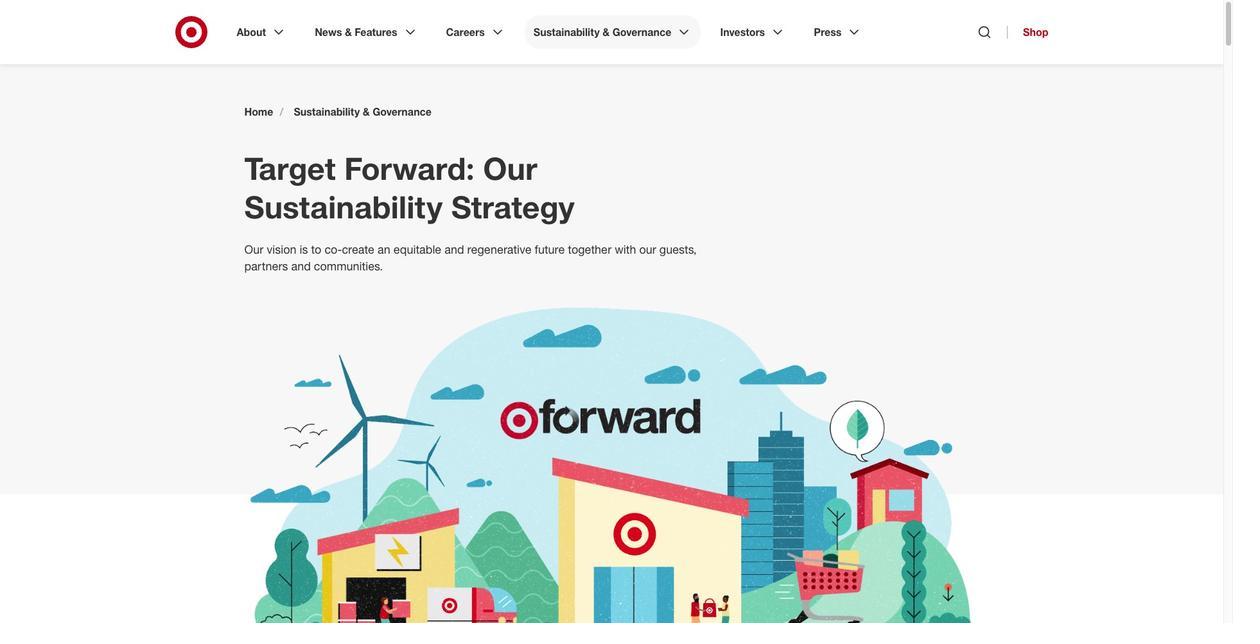 Task type: describe. For each thing, give the bounding box(es) containing it.
sustainability inside target forward: our sustainability strategy
[[245, 188, 443, 226]]

2 horizontal spatial &
[[603, 26, 610, 39]]

careers link
[[437, 15, 515, 49]]

news
[[315, 26, 342, 39]]

investors link
[[712, 15, 795, 49]]

target
[[245, 150, 336, 187]]

1 vertical spatial sustainability
[[294, 105, 360, 118]]

1 vertical spatial governance
[[373, 105, 432, 118]]

press link
[[805, 15, 872, 49]]

features
[[355, 26, 398, 39]]

is
[[300, 242, 308, 256]]

0 vertical spatial sustainability
[[534, 26, 600, 39]]

guests,
[[660, 242, 697, 256]]

press
[[814, 26, 842, 39]]

0 horizontal spatial and
[[291, 259, 311, 273]]

shop link
[[1008, 26, 1049, 39]]

strategy
[[452, 188, 575, 226]]

1 horizontal spatial and
[[445, 242, 464, 256]]

1 vertical spatial sustainability & governance
[[294, 105, 432, 118]]

news & features link
[[306, 15, 427, 49]]

about link
[[228, 15, 296, 49]]

1 horizontal spatial sustainability & governance link
[[525, 15, 701, 49]]

0 horizontal spatial sustainability & governance link
[[294, 105, 432, 118]]

our vision is to co-create an equitable and regenerative future together with our guests, partners and communities.
[[245, 242, 697, 273]]

news & features
[[315, 26, 398, 39]]

vision
[[267, 242, 297, 256]]

home
[[245, 105, 273, 118]]

with
[[615, 242, 637, 256]]

communities.
[[314, 259, 383, 273]]

shape image
[[245, 306, 980, 623]]

equitable
[[394, 242, 442, 256]]



Task type: locate. For each thing, give the bounding box(es) containing it.
1 horizontal spatial sustainability & governance
[[534, 26, 672, 39]]

1 vertical spatial and
[[291, 259, 311, 273]]

1 vertical spatial sustainability & governance link
[[294, 105, 432, 118]]

together
[[568, 242, 612, 256]]

to
[[311, 242, 322, 256]]

our
[[483, 150, 538, 187], [245, 242, 264, 256]]

future
[[535, 242, 565, 256]]

&
[[345, 26, 352, 39], [603, 26, 610, 39], [363, 105, 370, 118]]

our
[[640, 242, 657, 256]]

governance
[[613, 26, 672, 39], [373, 105, 432, 118]]

0 horizontal spatial sustainability & governance
[[294, 105, 432, 118]]

forward:
[[345, 150, 475, 187]]

and down is
[[291, 259, 311, 273]]

sustainability
[[534, 26, 600, 39], [294, 105, 360, 118], [245, 188, 443, 226]]

and right equitable
[[445, 242, 464, 256]]

our up strategy
[[483, 150, 538, 187]]

& for about
[[345, 26, 352, 39]]

0 vertical spatial our
[[483, 150, 538, 187]]

2 vertical spatial sustainability
[[245, 188, 443, 226]]

1 vertical spatial our
[[245, 242, 264, 256]]

1 horizontal spatial &
[[363, 105, 370, 118]]

an
[[378, 242, 391, 256]]

0 horizontal spatial governance
[[373, 105, 432, 118]]

co-
[[325, 242, 342, 256]]

sustainability & governance link
[[525, 15, 701, 49], [294, 105, 432, 118]]

our inside our vision is to co-create an equitable and regenerative future together with our guests, partners and communities.
[[245, 242, 264, 256]]

0 vertical spatial sustainability & governance link
[[525, 15, 701, 49]]

about
[[237, 26, 266, 39]]

0 vertical spatial sustainability & governance
[[534, 26, 672, 39]]

1 horizontal spatial our
[[483, 150, 538, 187]]

create
[[342, 242, 375, 256]]

0 horizontal spatial our
[[245, 242, 264, 256]]

0 horizontal spatial &
[[345, 26, 352, 39]]

partners
[[245, 259, 288, 273]]

investors
[[721, 26, 766, 39]]

1 horizontal spatial governance
[[613, 26, 672, 39]]

sustainability & governance
[[534, 26, 672, 39], [294, 105, 432, 118]]

regenerative
[[468, 242, 532, 256]]

and
[[445, 242, 464, 256], [291, 259, 311, 273]]

0 vertical spatial and
[[445, 242, 464, 256]]

0 vertical spatial governance
[[613, 26, 672, 39]]

our inside target forward: our sustainability strategy
[[483, 150, 538, 187]]

& for home
[[363, 105, 370, 118]]

shop
[[1024, 26, 1049, 39]]

careers
[[446, 26, 485, 39]]

our up partners
[[245, 242, 264, 256]]

home link
[[245, 105, 273, 118]]

target forward: our sustainability strategy
[[245, 150, 575, 226]]



